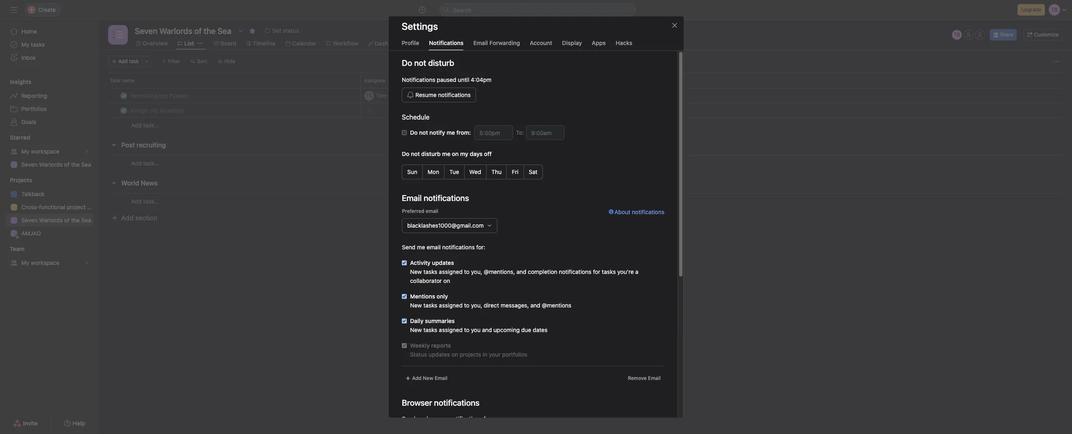 Task type: vqa. For each thing, say whether or not it's contained in the screenshot.
Add task
yes



Task type: describe. For each thing, give the bounding box(es) containing it.
recruiting top pirates cell
[[98, 88, 361, 103]]

share
[[1000, 32, 1013, 38]]

timeline
[[253, 40, 276, 47]]

Do not notify me from: checkbox
[[402, 130, 407, 135]]

sea for first seven warlords of the sea link
[[81, 161, 91, 168]]

assigned for summaries
[[439, 327, 462, 334]]

hacks
[[616, 39, 633, 46]]

summaries
[[425, 318, 455, 325]]

home
[[21, 28, 37, 35]]

insights
[[10, 78, 31, 85]]

add new email button
[[402, 373, 451, 384]]

browser
[[427, 415, 448, 422]]

blacklashes1000@gmail.com
[[407, 222, 484, 229]]

on for me
[[452, 150, 459, 157]]

direct
[[484, 302, 499, 309]]

upgrade
[[1022, 7, 1042, 13]]

my workspace link inside the starred element
[[5, 145, 93, 158]]

completion
[[528, 268, 557, 275]]

Completed checkbox
[[119, 106, 129, 115]]

add task… button for recruiting
[[131, 159, 159, 168]]

projects
[[10, 177, 32, 184]]

dashboard link
[[368, 39, 404, 48]]

1 vertical spatial email
[[427, 244, 441, 251]]

0 horizontal spatial email
[[435, 375, 447, 381]]

notifications paused until 4:04pm
[[402, 76, 491, 83]]

about notifications
[[614, 209, 664, 216]]

calendar link
[[286, 39, 317, 48]]

task
[[110, 77, 120, 84]]

team
[[10, 245, 24, 252]]

due date
[[413, 77, 434, 84]]

1 seven warlords of the sea link from the top
[[5, 158, 93, 171]]

add left section
[[121, 214, 134, 222]]

portfolios link
[[5, 102, 93, 116]]

task name
[[110, 77, 134, 84]]

cross-functional project plan link
[[5, 201, 98, 214]]

send me browser notifications for…
[[402, 415, 495, 422]]

collapse task list for this section image
[[111, 180, 117, 186]]

tasks inside global element
[[31, 41, 45, 48]]

updates inside weekly reports status updates on projects in your portfolios
[[428, 351, 450, 358]]

row containing tb
[[98, 88, 1072, 103]]

@mentions,
[[484, 268, 515, 275]]

tue
[[449, 168, 459, 175]]

settings
[[402, 20, 438, 32]]

sea for first seven warlords of the sea link from the bottom of the page
[[81, 217, 91, 224]]

email notifications
[[402, 193, 469, 203]]

inbox link
[[5, 51, 93, 64]]

mentions
[[410, 293, 435, 300]]

task… inside header untitled section tree grid
[[143, 122, 159, 129]]

add task… for news
[[131, 198, 159, 205]]

warlords for first seven warlords of the sea link from the bottom of the page
[[39, 217, 63, 224]]

account button
[[530, 39, 552, 50]]

my
[[460, 150, 468, 157]]

overview link
[[136, 39, 168, 48]]

notifications inside activity updates new tasks assigned to you, @mentions, and completion notifications for tasks you're a collaborator on
[[559, 268, 591, 275]]

upgrade button
[[1018, 4, 1045, 16]]

task… for news
[[143, 198, 159, 205]]

goals link
[[5, 116, 93, 129]]

board
[[220, 40, 236, 47]]

until
[[458, 76, 469, 83]]

talkback
[[21, 191, 45, 198]]

tyler
[[376, 92, 387, 99]]

talkback link
[[5, 188, 93, 201]]

functional
[[39, 204, 65, 211]]

workflow
[[333, 40, 358, 47]]

add down status
[[412, 375, 421, 381]]

my workspace inside teams 'element'
[[21, 259, 59, 266]]

tasks right for
[[602, 268, 616, 275]]

profile button
[[402, 39, 419, 50]]

add task
[[118, 58, 139, 64]]

tasks for daily summaries new tasks assigned to you and upcoming due dates
[[423, 327, 437, 334]]

task… for recruiting
[[143, 160, 159, 167]]

teams element
[[0, 242, 98, 271]]

seven warlords of the sea inside the starred element
[[21, 161, 91, 168]]

row containing task name
[[98, 73, 1072, 88]]

send for send me email notifications for:
[[402, 244, 415, 251]]

insights button
[[0, 78, 31, 86]]

the for first seven warlords of the sea link from the bottom of the page
[[71, 217, 80, 224]]

add section
[[121, 214, 158, 222]]

my workspace link inside teams 'element'
[[5, 257, 93, 270]]

projects element
[[0, 173, 98, 242]]

display button
[[562, 39, 582, 50]]

remove email
[[628, 375, 661, 381]]

projects
[[460, 351, 481, 358]]

you, for direct
[[471, 302, 482, 309]]

4:04pm
[[471, 76, 491, 83]]

your
[[489, 351, 501, 358]]

add new email
[[412, 375, 447, 381]]

on inside activity updates new tasks assigned to you, @mentions, and completion notifications for tasks you're a collaborator on
[[443, 277, 450, 284]]

apps button
[[592, 39, 606, 50]]

@mentions
[[542, 302, 571, 309]]

home link
[[5, 25, 93, 38]]

notifications inside button
[[438, 91, 471, 98]]

starred button
[[0, 134, 30, 142]]

hide sidebar image
[[11, 7, 17, 13]]

preferred
[[402, 208, 424, 214]]

calendar
[[292, 40, 317, 47]]

remove email button
[[624, 373, 664, 384]]

add task… row for world news
[[98, 193, 1072, 209]]

to for summaries
[[464, 327, 469, 334]]

upcoming
[[493, 327, 520, 334]]

my for teams 'element'
[[21, 259, 29, 266]]

new for new tasks assigned to you and upcoming due dates
[[410, 327, 422, 334]]

preferred email
[[402, 208, 438, 214]]

add task… inside header untitled section tree grid
[[131, 122, 159, 129]]

Recruiting top Pirates text field
[[129, 92, 190, 100]]

schedule
[[402, 114, 429, 121]]

world news
[[121, 179, 158, 187]]

my tasks
[[21, 41, 45, 48]]

me from:
[[447, 129, 471, 136]]

inbox
[[21, 54, 36, 61]]

add task button
[[108, 56, 142, 67]]

do for do not notify me from:
[[410, 129, 418, 136]]

resume notifications
[[415, 91, 471, 98]]

header untitled section tree grid
[[98, 88, 1072, 133]]

seven for first seven warlords of the sea link
[[21, 161, 37, 168]]

assign hq locations cell
[[98, 103, 361, 118]]

add task… button for news
[[131, 197, 159, 206]]

new for new tasks assigned to you, @mentions, and completion notifications for tasks you're a collaborator on
[[410, 268, 422, 275]]

insights element
[[0, 75, 98, 130]]

notifications left for:
[[442, 244, 475, 251]]

projects button
[[0, 176, 32, 184]]

news
[[141, 179, 158, 187]]

profile
[[402, 39, 419, 46]]

gantt
[[493, 40, 508, 47]]

portfolios
[[21, 105, 47, 112]]

add task… row for post recruiting
[[98, 155, 1072, 171]]

and inside activity updates new tasks assigned to you, @mentions, and completion notifications for tasks you're a collaborator on
[[516, 268, 526, 275]]

1 horizontal spatial email
[[473, 39, 488, 46]]

dashboard
[[375, 40, 404, 47]]

wed
[[469, 168, 481, 175]]

tb button
[[952, 30, 962, 40]]

account
[[530, 39, 552, 46]]

resume notifications button
[[402, 88, 476, 102]]

blacklashes1000@gmail.com button
[[402, 218, 497, 233]]

add inside header untitled section tree grid
[[131, 122, 142, 129]]

Completed checkbox
[[119, 91, 129, 101]]



Task type: locate. For each thing, give the bounding box(es) containing it.
new inside button
[[423, 375, 433, 381]]

sea inside the starred element
[[81, 161, 91, 168]]

add up "post recruiting" at the top left of page
[[131, 122, 142, 129]]

1 seven warlords of the sea from the top
[[21, 161, 91, 168]]

3 add task… from the top
[[131, 198, 159, 205]]

files link
[[458, 39, 477, 48]]

3 assigned from the top
[[439, 327, 462, 334]]

my inside the starred element
[[21, 148, 29, 155]]

add task… button up section
[[131, 197, 159, 206]]

sea
[[81, 161, 91, 168], [81, 217, 91, 224]]

invite button
[[8, 416, 43, 431]]

workspace down amjad link
[[31, 259, 59, 266]]

0 vertical spatial seven warlords of the sea
[[21, 161, 91, 168]]

notifications down notifications paused until 4:04pm
[[438, 91, 471, 98]]

workspace inside teams 'element'
[[31, 259, 59, 266]]

2 vertical spatial me
[[417, 415, 425, 422]]

completed image down completed option at the top left
[[119, 106, 129, 115]]

1 to from the top
[[464, 268, 469, 275]]

1 sea from the top
[[81, 161, 91, 168]]

assigned down 'summaries'
[[439, 327, 462, 334]]

2 my from the top
[[21, 148, 29, 155]]

remove from starred image
[[249, 27, 256, 34]]

the down project
[[71, 217, 80, 224]]

assigned inside mentions only new tasks assigned to you, direct messages, and @mentions
[[439, 302, 462, 309]]

2 vertical spatial do
[[402, 150, 409, 157]]

tasks down mentions
[[423, 302, 437, 309]]

my workspace link down goals link
[[5, 145, 93, 158]]

tasks for mentions only new tasks assigned to you, direct messages, and @mentions
[[423, 302, 437, 309]]

0 vertical spatial add task…
[[131, 122, 159, 129]]

to inside activity updates new tasks assigned to you, @mentions, and completion notifications for tasks you're a collaborator on
[[464, 268, 469, 275]]

you, left the direct
[[471, 302, 482, 309]]

2 vertical spatial task…
[[143, 198, 159, 205]]

tyler black
[[376, 92, 401, 99]]

seven warlords of the sea inside projects element
[[21, 217, 91, 224]]

my inside global element
[[21, 41, 29, 48]]

not left disturb
[[411, 150, 420, 157]]

notifications up not disturb
[[429, 39, 464, 46]]

2 send from the top
[[402, 415, 415, 422]]

send me email notifications for:
[[402, 244, 485, 251]]

0 vertical spatial not
[[419, 129, 428, 136]]

do up sun
[[402, 150, 409, 157]]

do right do not notify me from: option
[[410, 129, 418, 136]]

1 vertical spatial on
[[443, 277, 450, 284]]

workspace down goals link
[[31, 148, 59, 155]]

me for email
[[417, 244, 425, 251]]

2 warlords from the top
[[39, 217, 63, 224]]

not left notify
[[419, 129, 428, 136]]

assigned down send me email notifications for:
[[439, 268, 462, 275]]

1 horizontal spatial tb
[[954, 32, 960, 38]]

notifications left for…
[[449, 415, 482, 422]]

0 vertical spatial add task… row
[[98, 118, 1072, 133]]

add task… button down assign hq locations "text box"
[[131, 121, 159, 130]]

not for disturb
[[411, 150, 420, 157]]

tb
[[954, 32, 960, 38], [366, 92, 372, 99]]

me right disturb
[[442, 150, 450, 157]]

seven warlords of the sea down the cross-functional project plan
[[21, 217, 91, 224]]

2 my workspace from the top
[[21, 259, 59, 266]]

2 sea from the top
[[81, 217, 91, 224]]

do for do not disturb
[[402, 58, 412, 68]]

add left "task"
[[118, 58, 128, 64]]

1 vertical spatial seven warlords of the sea link
[[5, 214, 93, 227]]

goals
[[21, 118, 36, 125]]

and inside mentions only new tasks assigned to you, direct messages, and @mentions
[[530, 302, 540, 309]]

0 vertical spatial notifications
[[429, 39, 464, 46]]

for:
[[476, 244, 485, 251]]

notify
[[429, 129, 445, 136]]

completed image inside 'assign hq locations' "cell"
[[119, 106, 129, 115]]

0 vertical spatial task…
[[143, 122, 159, 129]]

task… down recruiting
[[143, 160, 159, 167]]

to inside daily summaries new tasks assigned to you and upcoming due dates
[[464, 327, 469, 334]]

you, inside activity updates new tasks assigned to you, @mentions, and completion notifications for tasks you're a collaborator on
[[471, 268, 482, 275]]

2 of from the top
[[64, 217, 70, 224]]

0 vertical spatial me
[[442, 150, 450, 157]]

do not disturb me on my days off
[[402, 150, 492, 157]]

1 vertical spatial task…
[[143, 160, 159, 167]]

new inside mentions only new tasks assigned to you, direct messages, and @mentions
[[410, 302, 422, 309]]

notifications
[[429, 39, 464, 46], [402, 76, 435, 83]]

1 vertical spatial my workspace
[[21, 259, 59, 266]]

only
[[436, 293, 448, 300]]

2 vertical spatial on
[[451, 351, 458, 358]]

collapse task list for this section image
[[111, 142, 117, 148]]

my for global element
[[21, 41, 29, 48]]

1 vertical spatial add task… button
[[131, 159, 159, 168]]

assigned inside daily summaries new tasks assigned to you and upcoming due dates
[[439, 327, 462, 334]]

1 the from the top
[[71, 161, 80, 168]]

0 vertical spatial do
[[402, 58, 412, 68]]

add task… for recruiting
[[131, 160, 159, 167]]

and right you
[[482, 327, 492, 334]]

0 vertical spatial send
[[402, 244, 415, 251]]

2 vertical spatial and
[[482, 327, 492, 334]]

0 vertical spatial completed image
[[119, 91, 129, 101]]

1 vertical spatial you,
[[471, 302, 482, 309]]

1 vertical spatial add task… row
[[98, 155, 1072, 171]]

completed image for assign hq locations "text box"
[[119, 106, 129, 115]]

notifications right about
[[632, 209, 664, 216]]

me up activity
[[417, 244, 425, 251]]

section
[[135, 214, 158, 222]]

cross-
[[21, 204, 39, 211]]

email up activity
[[427, 244, 441, 251]]

mentions only new tasks assigned to you, direct messages, and @mentions
[[410, 293, 571, 309]]

0 vertical spatial you,
[[471, 268, 482, 275]]

and left the completion
[[516, 268, 526, 275]]

amjad
[[21, 230, 41, 237]]

notifications button
[[429, 39, 464, 50]]

2 seven warlords of the sea link from the top
[[5, 214, 93, 227]]

1 vertical spatial seven warlords of the sea
[[21, 217, 91, 224]]

seven for first seven warlords of the sea link from the bottom of the page
[[21, 217, 37, 224]]

add task… button down post recruiting button
[[131, 159, 159, 168]]

browser notifications
[[402, 398, 479, 408]]

my workspace down starred
[[21, 148, 59, 155]]

tasks down 'summaries'
[[423, 327, 437, 334]]

on
[[452, 150, 459, 157], [443, 277, 450, 284], [451, 351, 458, 358]]

warlords down cross-functional project plan link
[[39, 217, 63, 224]]

email forwarding button
[[473, 39, 520, 50]]

0 vertical spatial updates
[[432, 259, 454, 266]]

0 vertical spatial sea
[[81, 161, 91, 168]]

of inside the starred element
[[64, 161, 70, 168]]

warlords up the 'talkback' link
[[39, 161, 63, 168]]

tasks inside mentions only new tasks assigned to you, direct messages, and @mentions
[[423, 302, 437, 309]]

0 vertical spatial the
[[71, 161, 80, 168]]

0 vertical spatial workspace
[[31, 148, 59, 155]]

my workspace link down amjad link
[[5, 257, 93, 270]]

and right messages,
[[530, 302, 540, 309]]

add down post recruiting button
[[131, 160, 142, 167]]

seven inside the starred element
[[21, 161, 37, 168]]

name
[[122, 77, 134, 84]]

thu
[[491, 168, 502, 175]]

of up the 'talkback' link
[[64, 161, 70, 168]]

starred element
[[0, 130, 98, 173]]

email inside button
[[648, 375, 661, 381]]

2 you, from the top
[[471, 302, 482, 309]]

sun
[[407, 168, 417, 175]]

to left you
[[464, 327, 469, 334]]

1 vertical spatial assigned
[[439, 302, 462, 309]]

0 vertical spatial seven warlords of the sea link
[[5, 158, 93, 171]]

notifications for notifications
[[429, 39, 464, 46]]

do for do not disturb me on my days off
[[402, 150, 409, 157]]

1 vertical spatial completed image
[[119, 106, 129, 115]]

collaborator
[[410, 277, 442, 284]]

1 add task… row from the top
[[98, 118, 1072, 133]]

1 assigned from the top
[[439, 268, 462, 275]]

new down daily at left
[[410, 327, 422, 334]]

hacks button
[[616, 39, 633, 50]]

seven warlords of the sea link up the 'talkback' link
[[5, 158, 93, 171]]

2 workspace from the top
[[31, 259, 59, 266]]

1 my workspace link from the top
[[5, 145, 93, 158]]

2 add task… row from the top
[[98, 155, 1072, 171]]

apps
[[592, 39, 606, 46]]

2 vertical spatial to
[[464, 327, 469, 334]]

to for only
[[464, 302, 469, 309]]

overview
[[143, 40, 168, 47]]

completed image
[[119, 91, 129, 101], [119, 106, 129, 115]]

1 vertical spatial tb
[[366, 92, 372, 99]]

add task… button inside header untitled section tree grid
[[131, 121, 159, 130]]

files
[[464, 40, 477, 47]]

2 to from the top
[[464, 302, 469, 309]]

to
[[464, 268, 469, 275], [464, 302, 469, 309], [464, 327, 469, 334]]

1 vertical spatial seven
[[21, 217, 37, 224]]

my down team at the left bottom of page
[[21, 259, 29, 266]]

0 vertical spatial and
[[516, 268, 526, 275]]

notifications left for
[[559, 268, 591, 275]]

date
[[424, 77, 434, 84]]

and inside daily summaries new tasks assigned to you and upcoming due dates
[[482, 327, 492, 334]]

0 vertical spatial seven
[[21, 161, 37, 168]]

starred
[[10, 134, 30, 141]]

black
[[389, 92, 401, 99]]

0 vertical spatial assigned
[[439, 268, 462, 275]]

1 task… from the top
[[143, 122, 159, 129]]

of for first seven warlords of the sea link
[[64, 161, 70, 168]]

add task… button
[[131, 121, 159, 130], [131, 159, 159, 168], [131, 197, 159, 206]]

tasks down home
[[31, 41, 45, 48]]

disturb
[[421, 150, 440, 157]]

to up daily summaries new tasks assigned to you and upcoming due dates
[[464, 302, 469, 309]]

0 vertical spatial my workspace link
[[5, 145, 93, 158]]

1 vertical spatial notifications
[[402, 76, 435, 83]]

seven up projects at the left top of the page
[[21, 161, 37, 168]]

assigned inside activity updates new tasks assigned to you, @mentions, and completion notifications for tasks you're a collaborator on
[[439, 268, 462, 275]]

add task… down post recruiting button
[[131, 160, 159, 167]]

notifications for notifications paused until 4:04pm
[[402, 76, 435, 83]]

new
[[410, 268, 422, 275], [410, 302, 422, 309], [410, 327, 422, 334], [423, 375, 433, 381]]

1 horizontal spatial and
[[516, 268, 526, 275]]

new down mentions
[[410, 302, 422, 309]]

2 horizontal spatial email
[[648, 375, 661, 381]]

you're
[[617, 268, 634, 275]]

1 completed image from the top
[[119, 91, 129, 101]]

0 vertical spatial add task… button
[[131, 121, 159, 130]]

the inside projects element
[[71, 217, 80, 224]]

1 vertical spatial workspace
[[31, 259, 59, 266]]

0 vertical spatial my workspace
[[21, 148, 59, 155]]

paused
[[437, 76, 456, 83]]

me left browser
[[417, 415, 425, 422]]

2 vertical spatial my
[[21, 259, 29, 266]]

updates down send me email notifications for:
[[432, 259, 454, 266]]

1 of from the top
[[64, 161, 70, 168]]

new inside activity updates new tasks assigned to you, @mentions, and completion notifications for tasks you're a collaborator on
[[410, 268, 422, 275]]

you
[[471, 327, 480, 334]]

1 vertical spatial to
[[464, 302, 469, 309]]

1 vertical spatial of
[[64, 217, 70, 224]]

due
[[413, 77, 422, 84]]

0 vertical spatial tb
[[954, 32, 960, 38]]

1 add task… button from the top
[[131, 121, 159, 130]]

board link
[[214, 39, 236, 48]]

plan
[[87, 204, 98, 211]]

new down status
[[423, 375, 433, 381]]

2 vertical spatial add task…
[[131, 198, 159, 205]]

warlords
[[39, 161, 63, 168], [39, 217, 63, 224]]

send for send me browser notifications for…
[[402, 415, 415, 422]]

0 vertical spatial of
[[64, 161, 70, 168]]

about
[[614, 209, 630, 216]]

new for new tasks assigned to you, direct messages, and @mentions
[[410, 302, 422, 309]]

my tasks link
[[5, 38, 93, 51]]

the for first seven warlords of the sea link
[[71, 161, 80, 168]]

my up inbox
[[21, 41, 29, 48]]

2 vertical spatial add task… row
[[98, 193, 1072, 209]]

completed image for recruiting top pirates text field
[[119, 91, 129, 101]]

2 vertical spatial assigned
[[439, 327, 462, 334]]

0 vertical spatial email
[[426, 208, 438, 214]]

assigned for only
[[439, 302, 462, 309]]

notifications up resume
[[402, 76, 435, 83]]

activity updates new tasks assigned to you, @mentions, and completion notifications for tasks you're a collaborator on
[[410, 259, 638, 284]]

1 you, from the top
[[471, 268, 482, 275]]

amjad link
[[5, 227, 93, 240]]

to inside mentions only new tasks assigned to you, direct messages, and @mentions
[[464, 302, 469, 309]]

you, left @mentions, on the bottom of the page
[[471, 268, 482, 275]]

None text field
[[474, 125, 513, 140]]

1 workspace from the top
[[31, 148, 59, 155]]

on inside weekly reports status updates on projects in your portfolios
[[451, 351, 458, 358]]

add task… down assign hq locations "text box"
[[131, 122, 159, 129]]

gantt link
[[487, 39, 508, 48]]

1 vertical spatial add task…
[[131, 160, 159, 167]]

weekly
[[410, 342, 430, 349]]

1 my workspace from the top
[[21, 148, 59, 155]]

warlords inside projects element
[[39, 217, 63, 224]]

warlords for first seven warlords of the sea link
[[39, 161, 63, 168]]

3 task… from the top
[[143, 198, 159, 205]]

post recruiting button
[[121, 138, 166, 152]]

1 vertical spatial my workspace link
[[5, 257, 93, 270]]

0 vertical spatial on
[[452, 150, 459, 157]]

2 my workspace link from the top
[[5, 257, 93, 270]]

updates down reports
[[428, 351, 450, 358]]

reporting link
[[5, 89, 93, 102]]

tb inside tb button
[[954, 32, 960, 38]]

add task… up section
[[131, 198, 159, 205]]

my down starred
[[21, 148, 29, 155]]

add up add section button
[[131, 198, 142, 205]]

add task… row
[[98, 118, 1072, 133], [98, 155, 1072, 171], [98, 193, 1072, 209]]

to for updates
[[464, 268, 469, 275]]

sea inside projects element
[[81, 217, 91, 224]]

3 to from the top
[[464, 327, 469, 334]]

0 vertical spatial to
[[464, 268, 469, 275]]

of inside projects element
[[64, 217, 70, 224]]

task… down assign hq locations "text box"
[[143, 122, 159, 129]]

tb inside header untitled section tree grid
[[366, 92, 372, 99]]

assigned for updates
[[439, 268, 462, 275]]

of for first seven warlords of the sea link from the bottom of the page
[[64, 217, 70, 224]]

completed image inside recruiting top pirates cell
[[119, 91, 129, 101]]

1 warlords from the top
[[39, 161, 63, 168]]

tasks up collaborator
[[423, 268, 437, 275]]

in
[[483, 351, 487, 358]]

workspace
[[31, 148, 59, 155], [31, 259, 59, 266]]

seven down cross-
[[21, 217, 37, 224]]

to left @mentions, on the bottom of the page
[[464, 268, 469, 275]]

my
[[21, 41, 29, 48], [21, 148, 29, 155], [21, 259, 29, 266]]

1 vertical spatial updates
[[428, 351, 450, 358]]

list
[[184, 40, 194, 47]]

me
[[442, 150, 450, 157], [417, 244, 425, 251], [417, 415, 425, 422]]

3 my from the top
[[21, 259, 29, 266]]

updates inside activity updates new tasks assigned to you, @mentions, and completion notifications for tasks you're a collaborator on
[[432, 259, 454, 266]]

add section button
[[108, 211, 161, 225]]

on left my
[[452, 150, 459, 157]]

do down profile button
[[402, 58, 412, 68]]

1 vertical spatial me
[[417, 244, 425, 251]]

on left projects
[[451, 351, 458, 358]]

1 vertical spatial and
[[530, 302, 540, 309]]

post
[[121, 141, 135, 149]]

activity
[[410, 259, 430, 266]]

email
[[473, 39, 488, 46], [435, 375, 447, 381], [648, 375, 661, 381]]

2 task… from the top
[[143, 160, 159, 167]]

my workspace down team at the left bottom of page
[[21, 259, 59, 266]]

tasks inside daily summaries new tasks assigned to you and upcoming due dates
[[423, 327, 437, 334]]

workflow link
[[326, 39, 358, 48]]

seven inside projects element
[[21, 217, 37, 224]]

my workspace inside the starred element
[[21, 148, 59, 155]]

list image
[[113, 30, 123, 40]]

2 seven from the top
[[21, 217, 37, 224]]

on for updates
[[451, 351, 458, 358]]

2 add task… from the top
[[131, 160, 159, 167]]

send left browser
[[402, 415, 415, 422]]

completed image up completed checkbox
[[119, 91, 129, 101]]

3 add task… button from the top
[[131, 197, 159, 206]]

add task…
[[131, 122, 159, 129], [131, 160, 159, 167], [131, 198, 159, 205]]

weekly reports status updates on projects in your portfolios
[[410, 342, 527, 358]]

2 the from the top
[[71, 217, 80, 224]]

invite
[[23, 420, 38, 427]]

new down activity
[[410, 268, 422, 275]]

you, for @mentions,
[[471, 268, 482, 275]]

email
[[426, 208, 438, 214], [427, 244, 441, 251]]

me for browser
[[417, 415, 425, 422]]

None checkbox
[[402, 294, 407, 299], [402, 319, 407, 324], [402, 343, 407, 348], [402, 294, 407, 299], [402, 319, 407, 324], [402, 343, 407, 348]]

email down email notifications
[[426, 208, 438, 214]]

1 vertical spatial not
[[411, 150, 420, 157]]

reports
[[431, 342, 451, 349]]

my inside teams 'element'
[[21, 259, 29, 266]]

new inside daily summaries new tasks assigned to you and upcoming due dates
[[410, 327, 422, 334]]

task
[[129, 58, 139, 64]]

close image
[[671, 22, 678, 29]]

tasks for activity updates new tasks assigned to you, @mentions, and completion notifications for tasks you're a collaborator on
[[423, 268, 437, 275]]

not
[[419, 129, 428, 136], [411, 150, 420, 157]]

1 vertical spatial the
[[71, 217, 80, 224]]

not for notify
[[419, 129, 428, 136]]

daily
[[410, 318, 423, 325]]

workspace inside the starred element
[[31, 148, 59, 155]]

the up the 'talkback' link
[[71, 161, 80, 168]]

days off
[[470, 150, 492, 157]]

None checkbox
[[402, 261, 407, 266]]

2 assigned from the top
[[439, 302, 462, 309]]

warlords inside the starred element
[[39, 161, 63, 168]]

task… up section
[[143, 198, 159, 205]]

0 vertical spatial warlords
[[39, 161, 63, 168]]

seven warlords of the sea link down the functional on the top of page
[[5, 214, 93, 227]]

3 add task… row from the top
[[98, 193, 1072, 209]]

dates
[[533, 327, 547, 334]]

assigned down only
[[439, 302, 462, 309]]

1 send from the top
[[402, 244, 415, 251]]

1 vertical spatial sea
[[81, 217, 91, 224]]

seven warlords of the sea up the 'talkback' link
[[21, 161, 91, 168]]

2 vertical spatial add task… button
[[131, 197, 159, 206]]

0 vertical spatial my
[[21, 41, 29, 48]]

you, inside mentions only new tasks assigned to you, direct messages, and @mentions
[[471, 302, 482, 309]]

seven warlords of the sea
[[21, 161, 91, 168], [21, 217, 91, 224]]

of down the cross-functional project plan
[[64, 217, 70, 224]]

1 add task… from the top
[[131, 122, 159, 129]]

1 vertical spatial do
[[410, 129, 418, 136]]

on up only
[[443, 277, 450, 284]]

0 horizontal spatial and
[[482, 327, 492, 334]]

1 my from the top
[[21, 41, 29, 48]]

0 horizontal spatial tb
[[366, 92, 372, 99]]

forwarding
[[490, 39, 520, 46]]

None text field
[[133, 23, 234, 38], [526, 125, 564, 140], [133, 23, 234, 38], [526, 125, 564, 140]]

2 add task… button from the top
[[131, 159, 159, 168]]

Assign HQ locations text field
[[129, 106, 186, 115]]

2 horizontal spatial and
[[530, 302, 540, 309]]

1 vertical spatial warlords
[[39, 217, 63, 224]]

for
[[593, 268, 600, 275]]

and
[[516, 268, 526, 275], [530, 302, 540, 309], [482, 327, 492, 334]]

1 vertical spatial send
[[402, 415, 415, 422]]

2 completed image from the top
[[119, 106, 129, 115]]

send up activity
[[402, 244, 415, 251]]

2 seven warlords of the sea from the top
[[21, 217, 91, 224]]

1 seven from the top
[[21, 161, 37, 168]]

row
[[98, 73, 1072, 88], [108, 88, 1062, 89], [98, 88, 1072, 103], [98, 103, 1072, 118]]

1 vertical spatial my
[[21, 148, 29, 155]]

global element
[[0, 20, 98, 69]]



